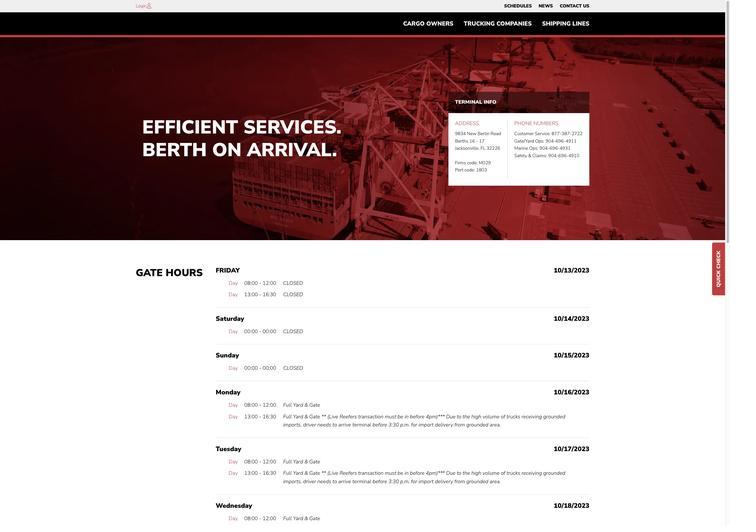 Task type: vqa. For each thing, say whether or not it's contained in the screenshot.


Task type: describe. For each thing, give the bounding box(es) containing it.
arrive for monday
[[338, 421, 351, 429]]

delivery for 10/16/2023
[[435, 421, 453, 429]]

from for 10/16/2023
[[455, 421, 465, 429]]

day for sunday
[[229, 365, 238, 372]]

1 vertical spatial 696-
[[550, 145, 560, 151]]

2 closed from the top
[[283, 291, 303, 298]]

yard for tuesday
[[293, 458, 303, 465]]

10/15/2023
[[554, 351, 590, 360]]

due for 10/16/2023
[[446, 413, 456, 420]]

full yard & gate ** (live reefers transaction must be in before 4pm)*** due to the high volume of trucks receiving grounded imports, driver needs to arrive terminal before 3:30 p.m. for import delivery from grounded area. for 10/16/2023
[[283, 413, 565, 429]]

saturday
[[216, 314, 244, 323]]

full for wednesday
[[283, 515, 292, 522]]

sunday
[[216, 351, 239, 360]]

10/13/2023
[[554, 266, 590, 275]]

12:00 for monday
[[263, 402, 276, 409]]

p.m. for 10/17/2023
[[400, 478, 410, 485]]

& inside 'customer service: 877-387-2722 gate/yard ops: 904-696-4911 marine ops: 904-696-4931 safety & claims: 904-696-4910'
[[528, 153, 531, 159]]

news
[[539, 3, 553, 9]]

quick check
[[715, 251, 722, 287]]

trucking companies link
[[459, 17, 537, 30]]

contact
[[560, 3, 582, 9]]

16:30 for tuesday
[[263, 470, 276, 477]]

fl
[[481, 145, 486, 151]]

1803
[[476, 167, 487, 173]]

quick
[[715, 270, 722, 287]]

10/18/2023
[[554, 501, 590, 510]]

387-
[[562, 131, 572, 137]]

arrive for tuesday
[[338, 478, 351, 485]]

driver for tuesday
[[303, 478, 316, 485]]

us
[[583, 3, 590, 9]]

0 vertical spatial 904-
[[546, 138, 556, 144]]

yard for wednesday
[[293, 515, 303, 522]]

needs for tuesday
[[317, 478, 331, 485]]

4 yard from the top
[[293, 470, 303, 477]]

road
[[491, 131, 501, 137]]

trucking
[[464, 20, 495, 28]]

08:00 - 12:00 for monday
[[244, 402, 276, 409]]

owners
[[426, 20, 454, 28]]

closed for sunday
[[283, 365, 303, 372]]

day for friday
[[229, 280, 238, 287]]

firms code:  m029 port code:  1803
[[455, 160, 491, 173]]

terminal
[[455, 99, 482, 106]]

phone
[[514, 120, 532, 127]]

customer
[[514, 131, 534, 137]]

transaction for tuesday
[[358, 470, 384, 477]]

area. for 10/17/2023
[[490, 478, 501, 485]]

user image
[[147, 3, 151, 8]]

full for tuesday
[[283, 458, 292, 465]]

cargo
[[403, 20, 425, 28]]

terminal for tuesday
[[352, 478, 371, 485]]

08:00 for monday
[[244, 402, 258, 409]]

due for 10/17/2023
[[446, 470, 456, 477]]

receiving for 10/17/2023
[[522, 470, 542, 477]]

receiving for 10/16/2023
[[522, 413, 542, 420]]

2722
[[572, 131, 583, 137]]

efficient
[[142, 115, 238, 140]]

16:30 for friday
[[263, 291, 276, 298]]

wednesday
[[216, 501, 252, 510]]

16:30 for monday
[[263, 413, 276, 420]]

marine
[[514, 145, 528, 151]]

gate hours
[[136, 266, 203, 280]]

08:00 for tuesday
[[244, 458, 258, 465]]

day for tuesday
[[229, 458, 238, 465]]

customer service: 877-387-2722 gate/yard ops: 904-696-4911 marine ops: 904-696-4931 safety & claims: 904-696-4910
[[514, 131, 583, 159]]

6 day from the top
[[229, 413, 238, 420]]

(live for monday
[[327, 413, 338, 420]]

area. for 10/16/2023
[[490, 421, 501, 429]]

1 vertical spatial ops:
[[529, 145, 539, 151]]

cargo owners
[[403, 20, 454, 28]]

driver for monday
[[303, 421, 316, 429]]

volume for 10/17/2023
[[483, 470, 500, 477]]

13:00 for tuesday
[[244, 470, 258, 477]]

quick check link
[[712, 243, 725, 295]]

for for 10/17/2023
[[411, 478, 417, 485]]

services.
[[244, 115, 342, 140]]

cargo owners link
[[398, 17, 459, 30]]

8 day from the top
[[229, 470, 238, 477]]

** for tuesday
[[322, 470, 326, 477]]

shipping lines
[[542, 20, 590, 28]]

be for 10/17/2023
[[398, 470, 403, 477]]

trucks for 10/17/2023
[[507, 470, 520, 477]]

login
[[136, 3, 147, 9]]

on
[[212, 137, 242, 163]]

day for saturday
[[229, 328, 238, 335]]

12:00 for wednesday
[[263, 515, 276, 522]]

berlin
[[478, 131, 490, 137]]

08:00 - 12:00 for tuesday
[[244, 458, 276, 465]]

port
[[455, 167, 464, 173]]

10/17/2023
[[554, 445, 590, 453]]

import for 10/17/2023
[[419, 478, 434, 485]]

for for 10/16/2023
[[411, 421, 417, 429]]

high for 10/16/2023
[[471, 413, 481, 420]]

10/14/2023
[[554, 314, 590, 323]]

08:00 - 12:00 for wednesday
[[244, 515, 276, 522]]

08:00 - 12:00 for friday
[[244, 280, 276, 287]]

3:30 for tuesday
[[389, 478, 399, 485]]

news link
[[539, 2, 553, 11]]

claims:
[[533, 153, 547, 159]]

1 vertical spatial 904-
[[540, 145, 550, 151]]

16
[[470, 138, 475, 144]]

10/16/2023
[[554, 388, 590, 397]]

08:00 for wednesday
[[244, 515, 258, 522]]

trucking companies
[[464, 20, 532, 28]]

the for 10/17/2023
[[463, 470, 470, 477]]

reefers for tuesday
[[340, 470, 357, 477]]

yard for monday
[[293, 402, 303, 409]]

schedules link
[[504, 2, 532, 11]]

32226
[[487, 145, 500, 151]]

0 vertical spatial 696-
[[556, 138, 566, 144]]

00:00 - 00:00 for saturday
[[244, 328, 276, 335]]

4pm)*** for 10/16/2023
[[426, 413, 445, 420]]

0 vertical spatial ops:
[[535, 138, 545, 144]]

13:00 - 16:30 for tuesday
[[244, 470, 276, 477]]

12:00 for friday
[[263, 280, 276, 287]]



Task type: locate. For each thing, give the bounding box(es) containing it.
3 08:00 - 12:00 from the top
[[244, 458, 276, 465]]

1 vertical spatial trucks
[[507, 470, 520, 477]]

area.
[[490, 421, 501, 429], [490, 478, 501, 485]]

3 08:00 from the top
[[244, 458, 258, 465]]

0 vertical spatial **
[[322, 413, 326, 420]]

1 vertical spatial reefers
[[340, 470, 357, 477]]

of
[[501, 413, 505, 420], [501, 470, 505, 477]]

4 08:00 - 12:00 from the top
[[244, 515, 276, 522]]

2 area. from the top
[[490, 478, 501, 485]]

p.m. for 10/16/2023
[[400, 421, 410, 429]]

1 vertical spatial must
[[385, 470, 396, 477]]

0 vertical spatial from
[[455, 421, 465, 429]]

2 vertical spatial 696-
[[559, 153, 569, 159]]

1 be from the top
[[398, 413, 403, 420]]

0 vertical spatial receiving
[[522, 413, 542, 420]]

2 full yard & gate from the top
[[283, 458, 320, 465]]

696-
[[556, 138, 566, 144], [550, 145, 560, 151], [559, 153, 569, 159]]

9834 new berlin road berths 16 - 17 jacksonville, fl 32226
[[455, 131, 501, 151]]

00:00
[[244, 328, 258, 335], [263, 328, 276, 335], [244, 365, 258, 372], [263, 365, 276, 372]]

safety
[[514, 153, 527, 159]]

menu bar containing schedules
[[501, 2, 593, 11]]

1 vertical spatial import
[[419, 478, 434, 485]]

3 13:00 - 16:30 from the top
[[244, 470, 276, 477]]

1 vertical spatial **
[[322, 470, 326, 477]]

1 16:30 from the top
[[263, 291, 276, 298]]

be
[[398, 413, 403, 420], [398, 470, 403, 477]]

2 16:30 from the top
[[263, 413, 276, 420]]

0 vertical spatial 13:00 - 16:30
[[244, 291, 276, 298]]

13:00 - 16:30 for friday
[[244, 291, 276, 298]]

full yard & gate
[[283, 402, 320, 409], [283, 458, 320, 465], [283, 515, 320, 522]]

0 vertical spatial arrive
[[338, 421, 351, 429]]

1 vertical spatial 13:00
[[244, 413, 258, 420]]

12:00
[[263, 280, 276, 287], [263, 402, 276, 409], [263, 458, 276, 465], [263, 515, 276, 522]]

full yard & gate for wednesday
[[283, 515, 320, 522]]

0 vertical spatial 16:30
[[263, 291, 276, 298]]

3 yard from the top
[[293, 458, 303, 465]]

1 vertical spatial p.m.
[[400, 478, 410, 485]]

terminal info
[[455, 99, 497, 106]]

import
[[419, 421, 434, 429], [419, 478, 434, 485]]

2 due from the top
[[446, 470, 456, 477]]

0 vertical spatial transaction
[[358, 413, 384, 420]]

trucks for 10/16/2023
[[507, 413, 520, 420]]

import for 10/16/2023
[[419, 421, 434, 429]]

reefers for monday
[[340, 413, 357, 420]]

1 due from the top
[[446, 413, 456, 420]]

08:00 - 12:00
[[244, 280, 276, 287], [244, 402, 276, 409], [244, 458, 276, 465], [244, 515, 276, 522]]

1 terminal from the top
[[352, 421, 371, 429]]

0 vertical spatial import
[[419, 421, 434, 429]]

1 full yard & gate from the top
[[283, 402, 320, 409]]

0 vertical spatial code:
[[467, 160, 478, 166]]

4 closed from the top
[[283, 365, 303, 372]]

efficient services. berth on arrival.
[[142, 115, 342, 163]]

transaction for monday
[[358, 413, 384, 420]]

1 in from the top
[[405, 413, 409, 420]]

1 ** from the top
[[322, 413, 326, 420]]

before
[[410, 413, 425, 420], [373, 421, 387, 429], [410, 470, 425, 477], [373, 478, 387, 485]]

1 full from the top
[[283, 402, 292, 409]]

0 vertical spatial needs
[[317, 421, 331, 429]]

lines
[[573, 20, 590, 28]]

1 p.m. from the top
[[400, 421, 410, 429]]

2 of from the top
[[501, 470, 505, 477]]

7 day from the top
[[229, 458, 238, 465]]

4pm)***
[[426, 413, 445, 420], [426, 470, 445, 477]]

2 receiving from the top
[[522, 470, 542, 477]]

2 needs from the top
[[317, 478, 331, 485]]

full
[[283, 402, 292, 409], [283, 413, 292, 420], [283, 458, 292, 465], [283, 470, 292, 477], [283, 515, 292, 522]]

0 vertical spatial 13:00
[[244, 291, 258, 298]]

hours
[[166, 266, 203, 280]]

imports,
[[283, 421, 302, 429], [283, 478, 302, 485]]

closed for saturday
[[283, 328, 303, 335]]

1 vertical spatial be
[[398, 470, 403, 477]]

ops:
[[535, 138, 545, 144], [529, 145, 539, 151]]

code: up 1803 at the top right
[[467, 160, 478, 166]]

menu bar up shipping
[[501, 2, 593, 11]]

2 trucks from the top
[[507, 470, 520, 477]]

shipping lines link
[[537, 17, 595, 30]]

0 vertical spatial 4pm)***
[[426, 413, 445, 420]]

1 imports, from the top
[[283, 421, 302, 429]]

full yard & gate ** (live reefers transaction must be in before 4pm)*** due to the high volume of trucks receiving grounded imports, driver needs to arrive terminal before 3:30 p.m. for import delivery from grounded area.
[[283, 413, 565, 429], [283, 470, 565, 485]]

1 13:00 - 16:30 from the top
[[244, 291, 276, 298]]

1 3:30 from the top
[[389, 421, 399, 429]]

2 yard from the top
[[293, 413, 303, 420]]

2 terminal from the top
[[352, 478, 371, 485]]

2 vertical spatial 13:00
[[244, 470, 258, 477]]

4 12:00 from the top
[[263, 515, 276, 522]]

1 reefers from the top
[[340, 413, 357, 420]]

2 from from the top
[[455, 478, 465, 485]]

0 vertical spatial for
[[411, 421, 417, 429]]

2 vertical spatial full yard & gate
[[283, 515, 320, 522]]

904- up claims:
[[540, 145, 550, 151]]

0 vertical spatial be
[[398, 413, 403, 420]]

be for 10/16/2023
[[398, 413, 403, 420]]

1 import from the top
[[419, 421, 434, 429]]

1 must from the top
[[385, 413, 396, 420]]

2 08:00 - 12:00 from the top
[[244, 402, 276, 409]]

1 vertical spatial 16:30
[[263, 413, 276, 420]]

0 vertical spatial full yard & gate ** (live reefers transaction must be in before 4pm)*** due to the high volume of trucks receiving grounded imports, driver needs to arrive terminal before 3:30 p.m. for import delivery from grounded area.
[[283, 413, 565, 429]]

1 12:00 from the top
[[263, 280, 276, 287]]

13:00 - 16:30
[[244, 291, 276, 298], [244, 413, 276, 420], [244, 470, 276, 477]]

1 for from the top
[[411, 421, 417, 429]]

1 vertical spatial 13:00 - 16:30
[[244, 413, 276, 420]]

13:00 for friday
[[244, 291, 258, 298]]

companies
[[497, 20, 532, 28]]

1 volume from the top
[[483, 413, 500, 420]]

1 vertical spatial delivery
[[435, 478, 453, 485]]

gate/yard
[[514, 138, 534, 144]]

1 vertical spatial terminal
[[352, 478, 371, 485]]

due
[[446, 413, 456, 420], [446, 470, 456, 477]]

0 vertical spatial due
[[446, 413, 456, 420]]

grounded
[[543, 413, 565, 420], [466, 421, 489, 429], [543, 470, 565, 477], [466, 478, 489, 485]]

1 vertical spatial transaction
[[358, 470, 384, 477]]

delivery
[[435, 421, 453, 429], [435, 478, 453, 485]]

ops: down service:
[[535, 138, 545, 144]]

0 vertical spatial 00:00 - 00:00
[[244, 328, 276, 335]]

904- right claims:
[[548, 153, 559, 159]]

1 (live from the top
[[327, 413, 338, 420]]

3 full from the top
[[283, 458, 292, 465]]

(live for tuesday
[[327, 470, 338, 477]]

1 vertical spatial driver
[[303, 478, 316, 485]]

1 vertical spatial menu bar
[[398, 17, 595, 30]]

shipping
[[542, 20, 571, 28]]

2 full from the top
[[283, 413, 292, 420]]

2 driver from the top
[[303, 478, 316, 485]]

high
[[471, 413, 481, 420], [471, 470, 481, 477]]

3 16:30 from the top
[[263, 470, 276, 477]]

arrive
[[338, 421, 351, 429], [338, 478, 351, 485]]

4 08:00 from the top
[[244, 515, 258, 522]]

1 vertical spatial receiving
[[522, 470, 542, 477]]

17
[[479, 138, 485, 144]]

1 08:00 from the top
[[244, 280, 258, 287]]

- inside 9834 new berlin road berths 16 - 17 jacksonville, fl 32226
[[476, 138, 478, 144]]

volume
[[483, 413, 500, 420], [483, 470, 500, 477]]

1 4pm)*** from the top
[[426, 413, 445, 420]]

driver
[[303, 421, 316, 429], [303, 478, 316, 485]]

2 imports, from the top
[[283, 478, 302, 485]]

4931
[[560, 145, 571, 151]]

1 receiving from the top
[[522, 413, 542, 420]]

3 13:00 from the top
[[244, 470, 258, 477]]

0 vertical spatial delivery
[[435, 421, 453, 429]]

menu bar containing cargo owners
[[398, 17, 595, 30]]

1 vertical spatial full yard & gate
[[283, 458, 320, 465]]

1 vertical spatial (live
[[327, 470, 338, 477]]

code: right port
[[465, 167, 475, 173]]

4 full from the top
[[283, 470, 292, 477]]

check
[[715, 251, 722, 269]]

&
[[528, 153, 531, 159], [304, 402, 308, 409], [304, 413, 308, 420], [304, 458, 308, 465], [304, 470, 308, 477], [304, 515, 308, 522]]

imports, for tuesday
[[283, 478, 302, 485]]

2 day from the top
[[229, 291, 238, 298]]

berth
[[142, 137, 207, 163]]

2 high from the top
[[471, 470, 481, 477]]

1 vertical spatial needs
[[317, 478, 331, 485]]

2 13:00 - 16:30 from the top
[[244, 413, 276, 420]]

1 closed from the top
[[283, 280, 303, 287]]

2 12:00 from the top
[[263, 402, 276, 409]]

2 arrive from the top
[[338, 478, 351, 485]]

08:00 for friday
[[244, 280, 258, 287]]

must for tuesday
[[385, 470, 396, 477]]

-
[[476, 138, 478, 144], [259, 280, 261, 287], [259, 291, 261, 298], [259, 328, 261, 335], [259, 365, 261, 372], [259, 402, 261, 409], [259, 413, 261, 420], [259, 458, 261, 465], [259, 470, 261, 477], [259, 515, 261, 522]]

to
[[457, 413, 462, 420], [333, 421, 337, 429], [457, 470, 462, 477], [333, 478, 337, 485]]

firms
[[455, 160, 466, 166]]

in for 10/17/2023
[[405, 470, 409, 477]]

2 full yard & gate ** (live reefers transaction must be in before 4pm)*** due to the high volume of trucks receiving grounded imports, driver needs to arrive terminal before 3:30 p.m. for import delivery from grounded area. from the top
[[283, 470, 565, 485]]

1 vertical spatial volume
[[483, 470, 500, 477]]

volume for 10/16/2023
[[483, 413, 500, 420]]

terminal for monday
[[352, 421, 371, 429]]

3 12:00 from the top
[[263, 458, 276, 465]]

4pm)*** for 10/17/2023
[[426, 470, 445, 477]]

phone numbers
[[514, 120, 559, 127]]

login link
[[136, 3, 147, 9]]

info
[[484, 99, 497, 106]]

2 for from the top
[[411, 478, 417, 485]]

0 vertical spatial in
[[405, 413, 409, 420]]

0 vertical spatial reefers
[[340, 413, 357, 420]]

from for 10/17/2023
[[455, 478, 465, 485]]

2 4pm)*** from the top
[[426, 470, 445, 477]]

0 vertical spatial terminal
[[352, 421, 371, 429]]

0 vertical spatial of
[[501, 413, 505, 420]]

1 transaction from the top
[[358, 413, 384, 420]]

address
[[455, 120, 479, 127]]

1 of from the top
[[501, 413, 505, 420]]

2 the from the top
[[463, 470, 470, 477]]

1 vertical spatial 00:00 - 00:00
[[244, 365, 276, 372]]

0 vertical spatial must
[[385, 413, 396, 420]]

of for 10/16/2023
[[501, 413, 505, 420]]

2 must from the top
[[385, 470, 396, 477]]

2 in from the top
[[405, 470, 409, 477]]

berths
[[455, 138, 468, 144]]

9834
[[455, 131, 466, 137]]

1 vertical spatial area.
[[490, 478, 501, 485]]

closed
[[283, 280, 303, 287], [283, 291, 303, 298], [283, 328, 303, 335], [283, 365, 303, 372]]

2 vertical spatial 16:30
[[263, 470, 276, 477]]

4910
[[569, 153, 579, 159]]

must
[[385, 413, 396, 420], [385, 470, 396, 477]]

904- down 877-
[[546, 138, 556, 144]]

the for 10/16/2023
[[463, 413, 470, 420]]

2 00:00 - 00:00 from the top
[[244, 365, 276, 372]]

0 vertical spatial menu bar
[[501, 2, 593, 11]]

**
[[322, 413, 326, 420], [322, 470, 326, 477]]

m029
[[479, 160, 491, 166]]

1 delivery from the top
[[435, 421, 453, 429]]

00:00 - 00:00
[[244, 328, 276, 335], [244, 365, 276, 372]]

in for 10/16/2023
[[405, 413, 409, 420]]

0 vertical spatial high
[[471, 413, 481, 420]]

1 vertical spatial in
[[405, 470, 409, 477]]

1 vertical spatial arrive
[[338, 478, 351, 485]]

5 full from the top
[[283, 515, 292, 522]]

imports, for monday
[[283, 421, 302, 429]]

0 vertical spatial area.
[[490, 421, 501, 429]]

1 vertical spatial for
[[411, 478, 417, 485]]

2 import from the top
[[419, 478, 434, 485]]

3:30 for monday
[[389, 421, 399, 429]]

2 vertical spatial 904-
[[548, 153, 559, 159]]

menu bar
[[501, 2, 593, 11], [398, 17, 595, 30]]

** for monday
[[322, 413, 326, 420]]

3:30
[[389, 421, 399, 429], [389, 478, 399, 485]]

1 vertical spatial 3:30
[[389, 478, 399, 485]]

day for wednesday
[[229, 515, 238, 522]]

full yard & gate for monday
[[283, 402, 320, 409]]

877-
[[552, 131, 562, 137]]

tuesday
[[216, 445, 241, 453]]

of for 10/17/2023
[[501, 470, 505, 477]]

1 trucks from the top
[[507, 413, 520, 420]]

1 vertical spatial full yard & gate ** (live reefers transaction must be in before 4pm)*** due to the high volume of trucks receiving grounded imports, driver needs to arrive terminal before 3:30 p.m. for import delivery from grounded area.
[[283, 470, 565, 485]]

ops: up claims:
[[529, 145, 539, 151]]

1 from from the top
[[455, 421, 465, 429]]

2 delivery from the top
[[435, 478, 453, 485]]

0 vertical spatial (live
[[327, 413, 338, 420]]

0 vertical spatial p.m.
[[400, 421, 410, 429]]

00:00 - 00:00 for sunday
[[244, 365, 276, 372]]

schedules
[[504, 3, 532, 9]]

new
[[467, 131, 477, 137]]

1 vertical spatial code:
[[465, 167, 475, 173]]

1 08:00 - 12:00 from the top
[[244, 280, 276, 287]]

2 (live from the top
[[327, 470, 338, 477]]

2 be from the top
[[398, 470, 403, 477]]

full yard & gate for tuesday
[[283, 458, 320, 465]]

0 vertical spatial driver
[[303, 421, 316, 429]]

904-
[[546, 138, 556, 144], [540, 145, 550, 151], [548, 153, 559, 159]]

0 vertical spatial 3:30
[[389, 421, 399, 429]]

1 vertical spatial due
[[446, 470, 456, 477]]

friday
[[216, 266, 240, 275]]

13:00 for monday
[[244, 413, 258, 420]]

needs for monday
[[317, 421, 331, 429]]

0 vertical spatial the
[[463, 413, 470, 420]]

1 day from the top
[[229, 280, 238, 287]]

13:00
[[244, 291, 258, 298], [244, 413, 258, 420], [244, 470, 258, 477]]

0 vertical spatial volume
[[483, 413, 500, 420]]

arrival.
[[247, 137, 337, 163]]

0 vertical spatial imports,
[[283, 421, 302, 429]]

13:00 - 16:30 for monday
[[244, 413, 276, 420]]

contact us
[[560, 3, 590, 9]]

5 yard from the top
[[293, 515, 303, 522]]

1 vertical spatial the
[[463, 470, 470, 477]]

2 vertical spatial 13:00 - 16:30
[[244, 470, 276, 477]]

5 day from the top
[[229, 402, 238, 409]]

from
[[455, 421, 465, 429], [455, 478, 465, 485]]

16:30
[[263, 291, 276, 298], [263, 413, 276, 420], [263, 470, 276, 477]]

1 driver from the top
[[303, 421, 316, 429]]

1 vertical spatial 4pm)***
[[426, 470, 445, 477]]

1 vertical spatial from
[[455, 478, 465, 485]]

1 13:00 from the top
[[244, 291, 258, 298]]

0 vertical spatial trucks
[[507, 413, 520, 420]]

day for monday
[[229, 402, 238, 409]]

high for 10/17/2023
[[471, 470, 481, 477]]

needs
[[317, 421, 331, 429], [317, 478, 331, 485]]

jacksonville,
[[455, 145, 480, 151]]

closed for friday
[[283, 280, 303, 287]]

1 arrive from the top
[[338, 421, 351, 429]]

service:
[[535, 131, 551, 137]]

0 vertical spatial full yard & gate
[[283, 402, 320, 409]]

3 full yard & gate from the top
[[283, 515, 320, 522]]

2 13:00 from the top
[[244, 413, 258, 420]]

2 ** from the top
[[322, 470, 326, 477]]

1 vertical spatial imports,
[[283, 478, 302, 485]]

12:00 for tuesday
[[263, 458, 276, 465]]

1 vertical spatial of
[[501, 470, 505, 477]]

(live
[[327, 413, 338, 420], [327, 470, 338, 477]]

4911
[[566, 138, 577, 144]]

3 closed from the top
[[283, 328, 303, 335]]

numbers
[[534, 120, 559, 127]]

9 day from the top
[[229, 515, 238, 522]]

must for monday
[[385, 413, 396, 420]]

1 vertical spatial high
[[471, 470, 481, 477]]

reefers
[[340, 413, 357, 420], [340, 470, 357, 477]]

2 p.m. from the top
[[400, 478, 410, 485]]

4 day from the top
[[229, 365, 238, 372]]

monday
[[216, 388, 241, 397]]

the
[[463, 413, 470, 420], [463, 470, 470, 477]]

full for monday
[[283, 402, 292, 409]]

1 the from the top
[[463, 413, 470, 420]]

2 08:00 from the top
[[244, 402, 258, 409]]

1 area. from the top
[[490, 421, 501, 429]]

menu bar down schedules link
[[398, 17, 595, 30]]

contact us link
[[560, 2, 590, 11]]

full yard & gate ** (live reefers transaction must be in before 4pm)*** due to the high volume of trucks receiving grounded imports, driver needs to arrive terminal before 3:30 p.m. for import delivery from grounded area. for 10/17/2023
[[283, 470, 565, 485]]

1 yard from the top
[[293, 402, 303, 409]]

terminal
[[352, 421, 371, 429], [352, 478, 371, 485]]

3 day from the top
[[229, 328, 238, 335]]

delivery for 10/17/2023
[[435, 478, 453, 485]]

p.m.
[[400, 421, 410, 429], [400, 478, 410, 485]]

2 3:30 from the top
[[389, 478, 399, 485]]

1 00:00 - 00:00 from the top
[[244, 328, 276, 335]]

1 needs from the top
[[317, 421, 331, 429]]



